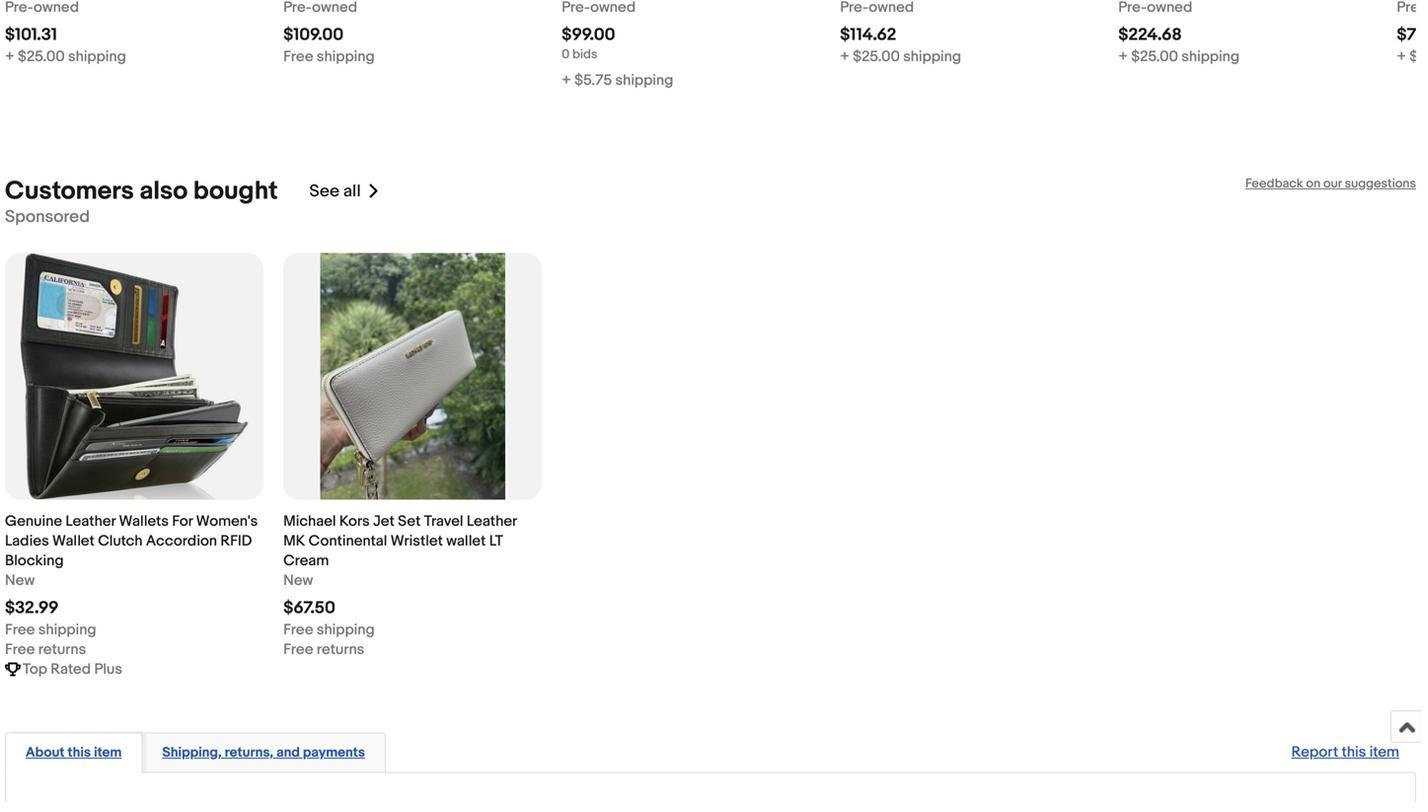 Task type: vqa. For each thing, say whether or not it's contained in the screenshot.
The . to the right
no



Task type: describe. For each thing, give the bounding box(es) containing it.
shipping inside "text box"
[[615, 71, 674, 89]]

also
[[140, 176, 188, 207]]

free up top
[[5, 641, 35, 659]]

bids
[[573, 47, 598, 62]]

returns,
[[225, 745, 273, 761]]

clutch
[[98, 532, 143, 550]]

+ for $224.68
[[1119, 48, 1128, 66]]

free shipping
[[283, 48, 375, 66]]

our
[[1324, 176, 1342, 191]]

report this item
[[1292, 744, 1400, 761]]

+ $5 text field
[[1397, 47, 1421, 67]]

leather inside "michael kors jet set travel leather mk continental wristlet wallet lt cream new $67.50 free shipping free returns"
[[467, 513, 517, 530]]

this for report
[[1342, 744, 1366, 761]]

rated
[[51, 661, 91, 679]]

on
[[1306, 176, 1321, 191]]

free shipping text field for $67.50
[[283, 620, 375, 640]]

+ $25.00 shipping for $114.62
[[840, 48, 961, 66]]

customers
[[5, 176, 134, 207]]

lt
[[489, 532, 503, 550]]

top rated plus
[[23, 661, 122, 679]]

accordion
[[146, 532, 217, 550]]

cream
[[283, 552, 329, 570]]

returns inside genuine leather wallets for women's ladies wallet clutch accordion rfid blocking new $32.99 free shipping free returns
[[38, 641, 86, 659]]

for
[[172, 513, 193, 530]]

free inside text box
[[283, 48, 313, 66]]

payments
[[303, 745, 365, 761]]

customers also bought
[[5, 176, 278, 207]]

+ for $77
[[1397, 48, 1407, 66]]

+ for $114.62
[[840, 48, 850, 66]]

item for about this item
[[94, 745, 122, 761]]

see all link
[[309, 176, 381, 207]]

wallet
[[52, 532, 95, 550]]

+ inside "text box"
[[562, 71, 571, 89]]

all
[[343, 181, 361, 202]]

New text field
[[283, 571, 313, 591]]

report this item link
[[1282, 734, 1409, 771]]

about this item
[[26, 745, 122, 761]]

and
[[276, 745, 300, 761]]

$109.00 text field
[[283, 25, 344, 45]]

$224.68
[[1119, 25, 1182, 45]]

+ $25.00 shipping text field for $101.31
[[5, 47, 126, 67]]

+ for $101.31
[[5, 48, 14, 66]]

$99.00
[[562, 25, 615, 45]]

wristlet
[[391, 532, 443, 550]]

+ $25.00 shipping for $101.31
[[5, 48, 126, 66]]

shipping, returns, and payments button
[[162, 744, 365, 762]]

free down '$67.50'
[[283, 641, 313, 659]]

New text field
[[5, 571, 35, 591]]

feedback on our suggestions link
[[1246, 176, 1416, 191]]

feedback
[[1246, 176, 1303, 191]]

$25.00 for $114.62
[[853, 48, 900, 66]]

Free returns text field
[[5, 640, 86, 660]]

+ $25.00 shipping for $224.68
[[1119, 48, 1240, 66]]

Free returns text field
[[283, 640, 364, 660]]

top
[[23, 661, 47, 679]]

See all text field
[[309, 181, 361, 202]]

+ $25.00 shipping text field
[[840, 47, 961, 67]]

leather inside genuine leather wallets for women's ladies wallet clutch accordion rfid blocking new $32.99 free shipping free returns
[[65, 513, 116, 530]]

about
[[26, 745, 65, 761]]

$25.00 for $224.68
[[1131, 48, 1178, 66]]

$77 text field
[[1397, 25, 1421, 45]]

Sponsored text field
[[5, 207, 90, 227]]



Task type: locate. For each thing, give the bounding box(es) containing it.
0 horizontal spatial + $25.00 shipping text field
[[5, 47, 126, 67]]

this right report
[[1342, 744, 1366, 761]]

feedback on our suggestions
[[1246, 176, 1416, 191]]

2 new from the left
[[283, 572, 313, 590]]

tab list
[[5, 729, 1416, 773]]

shipping,
[[162, 745, 222, 761]]

travel
[[424, 513, 463, 530]]

1 horizontal spatial + $25.00 shipping
[[840, 48, 961, 66]]

genuine
[[5, 513, 62, 530]]

sponsored
[[5, 207, 90, 227]]

$77
[[1397, 25, 1421, 45]]

shipping, returns, and payments
[[162, 745, 365, 761]]

$25.00 down $114.62 text box on the right of page
[[853, 48, 900, 66]]

returns up the rated
[[38, 641, 86, 659]]

+ $25.00 shipping down $101.31 at left
[[5, 48, 126, 66]]

2 + $25.00 shipping text field from the left
[[1119, 47, 1240, 67]]

new inside genuine leather wallets for women's ladies wallet clutch accordion rfid blocking new $32.99 free shipping free returns
[[5, 572, 35, 590]]

3 $25.00 from the left
[[1131, 48, 1178, 66]]

see
[[309, 181, 340, 202]]

item for report this item
[[1370, 744, 1400, 761]]

0 horizontal spatial $25.00
[[18, 48, 65, 66]]

$114.62 text field
[[840, 25, 896, 45]]

$99.00 0 bids
[[562, 25, 615, 62]]

+ inside text box
[[840, 48, 850, 66]]

$114.62
[[840, 25, 896, 45]]

item right report
[[1370, 744, 1400, 761]]

+ left $5 in the right top of the page
[[1397, 48, 1407, 66]]

1 new from the left
[[5, 572, 35, 590]]

item
[[1370, 744, 1400, 761], [94, 745, 122, 761]]

0 horizontal spatial this
[[68, 745, 91, 761]]

suggestions
[[1345, 176, 1416, 191]]

women's
[[196, 513, 258, 530]]

michael
[[283, 513, 336, 530]]

$25.00 inside + $25.00 shipping text box
[[853, 48, 900, 66]]

about this item button
[[26, 744, 122, 762]]

wallet
[[446, 532, 486, 550]]

shipping inside "michael kors jet set travel leather mk continental wristlet wallet lt cream new $67.50 free shipping free returns"
[[317, 621, 375, 639]]

this inside button
[[68, 745, 91, 761]]

shipping
[[68, 48, 126, 66], [317, 48, 375, 66], [903, 48, 961, 66], [1182, 48, 1240, 66], [615, 71, 674, 89], [38, 621, 96, 639], [317, 621, 375, 639]]

1 horizontal spatial leather
[[467, 513, 517, 530]]

returns down '$67.50'
[[317, 641, 364, 659]]

$32.99 text field
[[5, 598, 59, 619]]

2 horizontal spatial $25.00
[[1131, 48, 1178, 66]]

+ $25.00 shipping
[[5, 48, 126, 66], [840, 48, 961, 66], [1119, 48, 1240, 66]]

this
[[1342, 744, 1366, 761], [68, 745, 91, 761]]

leather up wallet
[[65, 513, 116, 530]]

new
[[5, 572, 35, 590], [283, 572, 313, 590]]

None text field
[[5, 0, 79, 17], [283, 0, 357, 17], [1119, 0, 1193, 17], [5, 0, 79, 17], [283, 0, 357, 17], [1119, 0, 1193, 17]]

free down $32.99 text box
[[5, 621, 35, 639]]

$109.00
[[283, 25, 344, 45]]

bought
[[193, 176, 278, 207]]

+ down $101.31 at left
[[5, 48, 14, 66]]

$25.00 down $101.31 at left
[[18, 48, 65, 66]]

1 horizontal spatial new
[[283, 572, 313, 590]]

+ down 0
[[562, 71, 571, 89]]

2 + $25.00 shipping from the left
[[840, 48, 961, 66]]

0 horizontal spatial leather
[[65, 513, 116, 530]]

+ $5
[[1397, 48, 1421, 66]]

continental
[[309, 532, 387, 550]]

free down $109.00 text box
[[283, 48, 313, 66]]

free shipping text field down $32.99 text box
[[5, 620, 96, 640]]

$5
[[1410, 48, 1421, 66]]

$32.99
[[5, 598, 59, 619]]

kors
[[339, 513, 370, 530]]

free shipping text field down '$67.50'
[[283, 620, 375, 640]]

tab list containing about this item
[[5, 729, 1416, 773]]

shipping inside genuine leather wallets for women's ladies wallet clutch accordion rfid blocking new $32.99 free shipping free returns
[[38, 621, 96, 639]]

free down $67.50 text field
[[283, 621, 313, 639]]

see all
[[309, 181, 361, 202]]

0 horizontal spatial free shipping text field
[[5, 620, 96, 640]]

returns inside "michael kors jet set travel leather mk continental wristlet wallet lt cream new $67.50 free shipping free returns"
[[317, 641, 364, 659]]

$101.31
[[5, 25, 57, 45]]

genuine leather wallets for women's ladies wallet clutch accordion rfid blocking new $32.99 free shipping free returns
[[5, 513, 258, 659]]

free shipping text field for $32.99
[[5, 620, 96, 640]]

item right about
[[94, 745, 122, 761]]

blocking
[[5, 552, 64, 570]]

$99.00 text field
[[562, 25, 615, 45]]

+ $25.00 shipping text field down $224.68 text box
[[1119, 47, 1240, 67]]

0 horizontal spatial new
[[5, 572, 35, 590]]

1 $25.00 from the left
[[18, 48, 65, 66]]

$25.00 for $101.31
[[18, 48, 65, 66]]

1 horizontal spatial $25.00
[[853, 48, 900, 66]]

Free shipping text field
[[283, 47, 375, 67]]

new inside "michael kors jet set travel leather mk continental wristlet wallet lt cream new $67.50 free shipping free returns"
[[283, 572, 313, 590]]

1 horizontal spatial item
[[1370, 744, 1400, 761]]

jet
[[373, 513, 395, 530]]

None text field
[[562, 0, 636, 17], [840, 0, 914, 17], [1397, 0, 1421, 17], [562, 0, 636, 17], [840, 0, 914, 17], [1397, 0, 1421, 17]]

report
[[1292, 744, 1339, 761]]

$25.00 down $224.68 text box
[[1131, 48, 1178, 66]]

3 + $25.00 shipping from the left
[[1119, 48, 1240, 66]]

$101.31 text field
[[5, 25, 57, 45]]

1 + $25.00 shipping text field from the left
[[5, 47, 126, 67]]

item inside button
[[94, 745, 122, 761]]

+ $5.75 shipping
[[562, 71, 674, 89]]

2 $25.00 from the left
[[853, 48, 900, 66]]

leather up lt
[[467, 513, 517, 530]]

1 + $25.00 shipping from the left
[[5, 48, 126, 66]]

1 horizontal spatial this
[[1342, 744, 1366, 761]]

1 horizontal spatial + $25.00 shipping text field
[[1119, 47, 1240, 67]]

1 leather from the left
[[65, 513, 116, 530]]

0 horizontal spatial item
[[94, 745, 122, 761]]

$67.50
[[283, 598, 335, 619]]

1 horizontal spatial returns
[[317, 641, 364, 659]]

michael kors jet set travel leather mk continental wristlet wallet lt cream new $67.50 free shipping free returns
[[283, 513, 517, 659]]

$25.00
[[18, 48, 65, 66], [853, 48, 900, 66], [1131, 48, 1178, 66]]

+ $5.75 shipping text field
[[562, 71, 674, 90]]

Free shipping text field
[[5, 620, 96, 640], [283, 620, 375, 640]]

0
[[562, 47, 570, 62]]

leather
[[65, 513, 116, 530], [467, 513, 517, 530]]

1 horizontal spatial free shipping text field
[[283, 620, 375, 640]]

new down blocking
[[5, 572, 35, 590]]

+ $25.00 shipping down $114.62
[[840, 48, 961, 66]]

0 horizontal spatial returns
[[38, 641, 86, 659]]

$224.68 text field
[[1119, 25, 1182, 45]]

rfid
[[220, 532, 252, 550]]

plus
[[94, 661, 122, 679]]

Top Rated Plus text field
[[23, 660, 122, 679]]

$67.50 text field
[[283, 598, 335, 619]]

free
[[283, 48, 313, 66], [5, 621, 35, 639], [283, 621, 313, 639], [5, 641, 35, 659], [283, 641, 313, 659]]

this for about
[[68, 745, 91, 761]]

1 returns from the left
[[38, 641, 86, 659]]

+ down $224.68 text box
[[1119, 48, 1128, 66]]

$5.75
[[575, 71, 612, 89]]

1 free shipping text field from the left
[[5, 620, 96, 640]]

2 returns from the left
[[317, 641, 364, 659]]

ladies
[[5, 532, 49, 550]]

2 horizontal spatial + $25.00 shipping
[[1119, 48, 1240, 66]]

+ down $114.62 text box on the right of page
[[840, 48, 850, 66]]

+
[[5, 48, 14, 66], [840, 48, 850, 66], [1119, 48, 1128, 66], [1397, 48, 1407, 66], [562, 71, 571, 89]]

set
[[398, 513, 421, 530]]

mk
[[283, 532, 305, 550]]

+ $25.00 shipping text field
[[5, 47, 126, 67], [1119, 47, 1240, 67]]

2 free shipping text field from the left
[[283, 620, 375, 640]]

0 bids text field
[[562, 47, 598, 62]]

returns
[[38, 641, 86, 659], [317, 641, 364, 659]]

+ $25.00 shipping text field down $101.31 at left
[[5, 47, 126, 67]]

this right about
[[68, 745, 91, 761]]

+ $25.00 shipping down $224.68 text box
[[1119, 48, 1240, 66]]

wallets
[[119, 513, 169, 530]]

+ $25.00 shipping text field for $224.68
[[1119, 47, 1240, 67]]

2 leather from the left
[[467, 513, 517, 530]]

new down cream
[[283, 572, 313, 590]]

0 horizontal spatial + $25.00 shipping
[[5, 48, 126, 66]]



